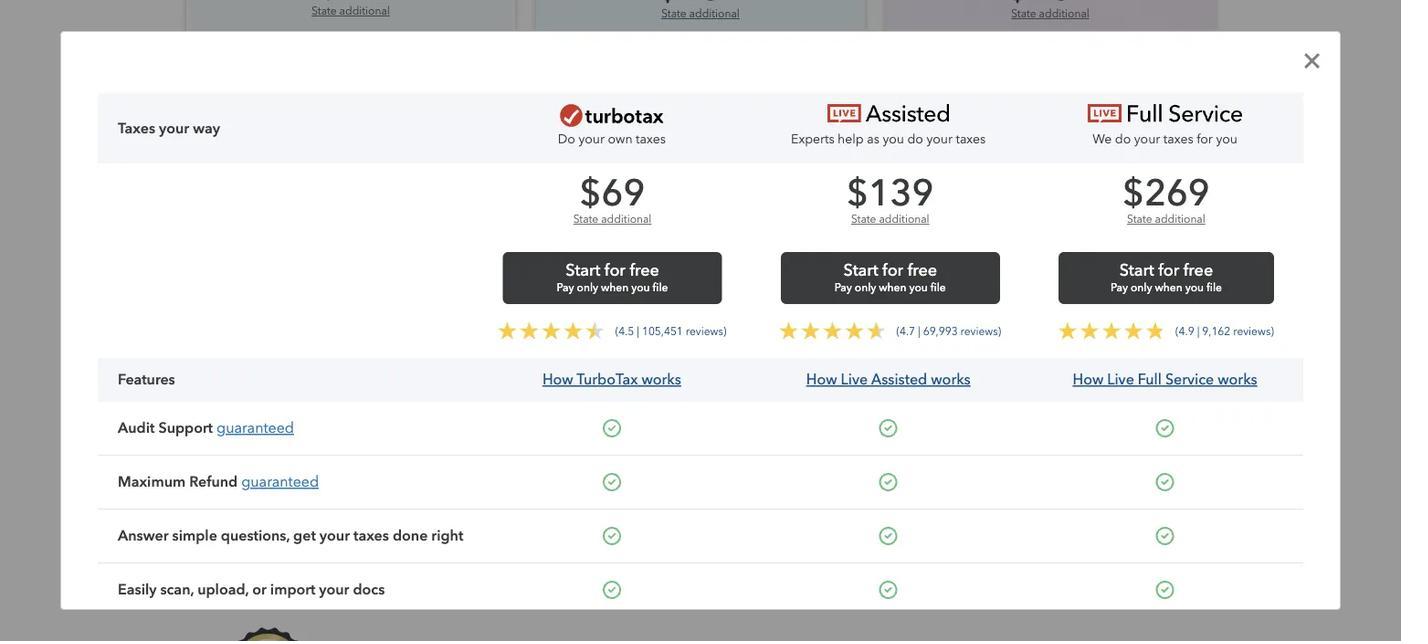 Task type: describe. For each thing, give the bounding box(es) containing it.
or
[[252, 580, 267, 600]]

69
[[602, 169, 645, 218]]

wait
[[1022, 420, 1046, 437]]

in inside the we'll guide you step-by-step, filling in all the right tax forms
[[270, 358, 280, 375]]

w-
[[460, 399, 476, 416]]

we'll
[[270, 339, 298, 357]]

get for get an expert final review before you file,
[[620, 461, 641, 478]]

× button
[[1291, 35, 1331, 85]]

pay for 269
[[1111, 281, 1128, 296]]

it
[[339, 417, 346, 434]]

securely share your docs to get matched with an expert
[[969, 342, 1155, 378]]

expert inside securely share your docs to get matched with an expert
[[1069, 360, 1106, 378]]

guaranteed button up answer simple questions, get your taxes done right
[[241, 472, 319, 493]]

(4.5 | 105,451 reviews)
[[616, 324, 727, 339]]

compare
[[615, 589, 677, 609]]

deserve,
[[994, 479, 1044, 497]]

all inside the we'll guide you step-by-step, filling in all the right tax forms
[[283, 358, 297, 375]]

0 vertical spatial (4.9 | 9,162 reviews) button
[[932, 121, 1159, 139]]

filing
[[700, 589, 733, 609]]

final
[[702, 461, 727, 478]]

wonder
[[1074, 420, 1119, 437]]

can
[[692, 402, 713, 419]]

you inside the your expert will find every dollar you deserve,
[[969, 479, 991, 497]]

how live full service works button
[[1027, 367, 1304, 393]]

a
[[367, 399, 374, 416]]

| left we
[[1082, 123, 1084, 138]]

your right as
[[927, 130, 953, 148]]

expert inside get an expert final review before you file,
[[662, 461, 699, 478]]

to
[[1118, 342, 1129, 360]]

start for 69
[[566, 259, 601, 282]]

right inside the securely upload a photo of your w- 2, we'll add it in the right places
[[385, 417, 412, 434]]

way
[[193, 118, 220, 139]]

state additional for securely
[[1012, 6, 1090, 21]]

(4.7 for top (4.7 | 69,993 reviews) button
[[707, 123, 726, 138]]

live for full
[[1108, 370, 1135, 390]]

connect with live tax experts, on demand
[[620, 342, 811, 378]]

an inside get an expert final review before you file,
[[644, 461, 658, 478]]

turbotax
[[577, 370, 638, 390]]

0 horizontal spatial state additional
[[312, 4, 390, 19]]

(4.7 | 69,993 reviews) for top (4.7 | 69,993 reviews) button
[[707, 123, 812, 138]]

how live assisted works
[[807, 370, 971, 390]]

(4.5
[[616, 324, 634, 339]]

by-
[[393, 339, 411, 357]]

your inside the securely upload a photo of your w- 2, we'll add it in the right places
[[431, 399, 457, 416]]

compare all filing options
[[615, 589, 787, 609]]

connect
[[620, 342, 669, 360]]

additional inside $ 69 state additional
[[601, 212, 652, 227]]

compare all filing options button
[[596, 588, 806, 610]]

guaranteed for guaranteed popup button over answer simple questions, get your taxes done right
[[241, 472, 319, 493]]

get your maximum refund, guaranteed
[[270, 458, 429, 494]]

experts
[[646, 402, 689, 419]]

assisted
[[872, 370, 928, 390]]

$ for 69
[[580, 169, 602, 218]]

questions,
[[221, 526, 290, 547]]

when for 269
[[1155, 281, 1183, 296]]

105,451
[[642, 324, 683, 339]]

upload
[[322, 399, 364, 416]]

1 vertical spatial (4.9 | 9,162 reviews) button
[[1048, 322, 1275, 340]]

work with your expert in real time — no more wait and wonder
[[969, 402, 1180, 437]]

file,
[[644, 479, 665, 497]]

how live assisted works button
[[750, 367, 1027, 393]]

easily scan, upload, or import your docs
[[118, 580, 385, 600]]

(4.9 inside more information dialog
[[1176, 324, 1195, 339]]

we do your taxes for you
[[1093, 130, 1238, 148]]

free for 69
[[630, 259, 660, 282]]

answer simple questions, get your taxes done right
[[118, 526, 464, 547]]

1 vertical spatial (4.7 | 69,993 reviews) button
[[769, 322, 1002, 340]]

import
[[270, 580, 316, 600]]

only for 269
[[1131, 281, 1153, 296]]

| for 139
[[918, 324, 921, 339]]

(4.7 | 69,993 reviews) for bottommost (4.7 | 69,993 reviews) button
[[897, 324, 1002, 339]]

securely for with
[[969, 342, 1019, 360]]

help inside more information dialog
[[838, 130, 864, 148]]

works inside how live full service works button
[[1218, 370, 1258, 390]]

pay for 69
[[557, 281, 574, 296]]

with for live
[[672, 342, 696, 360]]

get an expert final review before you file,
[[620, 461, 813, 497]]

find
[[1062, 461, 1085, 478]]

0 vertical spatial 9,162
[[1087, 123, 1115, 138]]

reviews) for 69
[[686, 324, 727, 339]]

your expert will find every dollar you deserve,
[[969, 461, 1160, 497]]

| left experts
[[728, 123, 731, 138]]

demand
[[620, 360, 669, 378]]

how for how turbotax works
[[543, 370, 574, 390]]

your
[[969, 461, 996, 478]]

0 horizontal spatial supported image
[[601, 418, 623, 440]]

an inside securely share your docs to get matched with an expert
[[1051, 360, 1066, 378]]

in inside the securely upload a photo of your w- 2, we'll add it in the right places
[[349, 417, 360, 434]]

| for 269
[[1198, 324, 1200, 339]]

how turbotax works button
[[474, 367, 750, 393]]

do
[[558, 130, 576, 148]]

—
[[1169, 402, 1176, 419]]

own
[[608, 130, 633, 148]]

scan,
[[160, 580, 194, 600]]

$ 69 state additional
[[574, 169, 652, 227]]

state inside $ 69 state additional
[[574, 212, 599, 227]]

(4.7 for bottommost (4.7 | 69,993 reviews) button
[[897, 324, 916, 339]]

(4.9 | 9,162 reviews) for top (4.9 | 9,162 reviews) button
[[1060, 123, 1159, 138]]

file for 69
[[653, 281, 668, 296]]

turbotax logo image
[[1088, 104, 1243, 123]]

taxes your way
[[118, 118, 220, 139]]

(4.9 | 9,162 reviews) for (4.9 | 9,162 reviews) button to the bottom
[[1176, 324, 1275, 339]]

only for 69
[[577, 281, 599, 296]]

(4.5 | 105,451 reviews) button
[[488, 322, 727, 340]]

for down turbotax logo
[[1197, 130, 1213, 148]]

we'll guide you step-by-step, filling in all the right tax forms
[[270, 339, 478, 375]]

tax inside connect with live tax experts, on demand
[[723, 342, 740, 360]]

269
[[1145, 169, 1210, 218]]

real
[[1115, 402, 1136, 419]]

2 horizontal spatial supported image
[[1155, 579, 1176, 601]]

2 do from the left
[[1115, 130, 1131, 148]]

filling
[[442, 339, 474, 357]]

×
[[1301, 35, 1325, 85]]

done
[[393, 526, 428, 547]]

on
[[792, 342, 808, 360]]

upload,
[[198, 580, 249, 600]]

you inside get an expert final review before you file,
[[620, 479, 641, 497]]

taxes inside our experts can help fix any mistakes and explain your taxes
[[773, 420, 803, 437]]

2,
[[270, 417, 280, 434]]

state inside $ 269 state additional
[[1128, 212, 1153, 227]]

options
[[737, 589, 787, 609]]

with for your
[[1004, 402, 1028, 419]]

easily
[[118, 580, 157, 600]]

guaranteed inside get your maximum refund, guaranteed
[[270, 477, 337, 494]]

$ 139 state additional
[[847, 169, 934, 227]]

your inside work with your expert in real time — no more wait and wonder
[[1031, 402, 1057, 419]]

share
[[1022, 342, 1054, 360]]

your right import
[[319, 580, 349, 600]]

your inside get your maximum refund, guaranteed
[[294, 458, 320, 476]]

in inside work with your expert in real time — no more wait and wonder
[[1101, 402, 1112, 419]]

of
[[416, 399, 427, 416]]



Task type: vqa. For each thing, say whether or not it's contained in the screenshot.


Task type: locate. For each thing, give the bounding box(es) containing it.
work
[[969, 402, 1000, 419]]

an down share
[[1051, 360, 1066, 378]]

how turbotax works
[[543, 370, 681, 390]]

state additional button
[[312, 4, 390, 19], [662, 6, 740, 21], [1012, 6, 1090, 21], [574, 212, 652, 227], [852, 212, 930, 227], [1128, 212, 1206, 227]]

for down $ 139 state additional
[[883, 259, 904, 282]]

(4.9 | 9,162 reviews)
[[1060, 123, 1159, 138], [1176, 324, 1275, 339]]

1 works from the left
[[642, 370, 681, 390]]

0 horizontal spatial all
[[283, 358, 297, 375]]

0 horizontal spatial get
[[293, 526, 316, 547]]

kitty, tax expert 33 yrs image
[[591, 153, 811, 323], [624, 291, 780, 325]]

(4.9 | 9,162 reviews) up service
[[1176, 324, 1275, 339]]

as
[[867, 130, 880, 148]]

$ 269 state additional
[[1123, 169, 1210, 227]]

0 horizontal spatial the
[[300, 358, 319, 375]]

all left filing at bottom
[[681, 589, 696, 609]]

you
[[883, 130, 905, 148], [1217, 130, 1238, 148], [632, 281, 650, 296], [910, 281, 928, 296], [1186, 281, 1204, 296], [339, 339, 360, 357], [620, 479, 641, 497], [969, 479, 991, 497]]

help
[[838, 130, 864, 148], [716, 402, 742, 419]]

0 vertical spatial (4.9
[[1060, 123, 1079, 138]]

get right questions,
[[293, 526, 316, 547]]

0 vertical spatial (4.9 | 9,162 reviews)
[[1060, 123, 1159, 138]]

docs left the to
[[1086, 342, 1114, 360]]

our
[[620, 402, 642, 419]]

dollar
[[1123, 461, 1157, 478]]

3 start for free pay only when you file from the left
[[1111, 259, 1222, 296]]

for for 69
[[605, 259, 626, 282]]

1 horizontal spatial get
[[620, 461, 641, 478]]

get inside securely share your docs to get matched with an expert
[[1133, 342, 1152, 360]]

works up work
[[931, 370, 971, 390]]

1 horizontal spatial 69,993
[[923, 324, 958, 339]]

1 horizontal spatial works
[[931, 370, 971, 390]]

1 horizontal spatial file
[[931, 281, 946, 296]]

the down a at the bottom of the page
[[363, 417, 382, 434]]

maximum
[[323, 458, 381, 476]]

expert up deserve,
[[999, 461, 1036, 478]]

start for free pay only when you file for 139
[[835, 259, 946, 296]]

0 vertical spatial the
[[300, 358, 319, 375]]

| up service
[[1198, 324, 1200, 339]]

0 horizontal spatial (4.9
[[1060, 123, 1079, 138]]

2 start from the left
[[844, 259, 879, 282]]

guide
[[301, 339, 336, 357]]

0 horizontal spatial file
[[653, 281, 668, 296]]

0 horizontal spatial (4.9 | 9,162 reviews)
[[1060, 123, 1159, 138]]

right right "done" at the left
[[432, 526, 464, 547]]

3 works from the left
[[1218, 370, 1258, 390]]

2 horizontal spatial right
[[432, 526, 464, 547]]

expert up work with your expert in real time — no more wait and wonder
[[1069, 360, 1106, 378]]

(4.9 up service
[[1176, 324, 1195, 339]]

your left way
[[159, 118, 189, 139]]

with inside securely share your docs to get matched with an expert
[[1024, 360, 1048, 378]]

refund,
[[384, 458, 426, 476]]

(4.9 | 9,162 reviews) down turbotax logo
[[1060, 123, 1159, 138]]

the inside the securely upload a photo of your w- 2, we'll add it in the right places
[[363, 417, 382, 434]]

0 horizontal spatial in
[[270, 358, 280, 375]]

your
[[159, 118, 189, 139], [579, 130, 605, 148], [927, 130, 953, 148], [1135, 130, 1161, 148], [1057, 342, 1083, 360], [431, 399, 457, 416], [1031, 402, 1057, 419], [744, 420, 770, 437], [294, 458, 320, 476], [320, 526, 350, 547], [319, 580, 349, 600]]

0 vertical spatial 69,993
[[734, 123, 768, 138]]

get for get your maximum refund, guaranteed
[[270, 458, 291, 476]]

when for 69
[[601, 281, 629, 296]]

2 only from the left
[[855, 281, 877, 296]]

2 pay from the left
[[835, 281, 852, 296]]

right down photo
[[385, 417, 412, 434]]

for down $ 269 state additional
[[1159, 259, 1180, 282]]

live inside button
[[841, 370, 868, 390]]

| up the assisted
[[918, 324, 921, 339]]

69,993 for top (4.7 | 69,993 reviews) button
[[734, 123, 768, 138]]

1 horizontal spatial when
[[879, 281, 907, 296]]

in right it
[[349, 417, 360, 434]]

0 horizontal spatial docs
[[353, 580, 385, 600]]

get right the to
[[1133, 342, 1152, 360]]

tax down the step-
[[352, 358, 370, 375]]

get inside get an expert final review before you file,
[[620, 461, 641, 478]]

your right do on the top
[[579, 130, 605, 148]]

69,993 up the assisted
[[923, 324, 958, 339]]

0 vertical spatial (4.7 | 69,993 reviews) button
[[579, 121, 812, 139]]

live inside button
[[1108, 370, 1135, 390]]

docs inside more information dialog
[[353, 580, 385, 600]]

2 horizontal spatial pay
[[1111, 281, 1128, 296]]

start for 139
[[844, 259, 879, 282]]

1 horizontal spatial do
[[1115, 130, 1131, 148]]

docs inside securely share your docs to get matched with an expert
[[1086, 342, 1114, 360]]

experts help as you do your taxes
[[791, 130, 986, 148]]

pay for 139
[[835, 281, 852, 296]]

1 horizontal spatial how
[[807, 370, 837, 390]]

2 horizontal spatial in
[[1101, 402, 1112, 419]]

help inside our experts can help fix any mistakes and explain your taxes
[[716, 402, 742, 419]]

works inside how live assisted works button
[[931, 370, 971, 390]]

start
[[566, 259, 601, 282], [844, 259, 879, 282], [1120, 259, 1155, 282]]

securely upload a photo of your w- 2, we'll add it in the right places
[[270, 399, 476, 434]]

1 and from the left
[[673, 420, 695, 437]]

supported image
[[878, 418, 900, 440], [1155, 418, 1176, 440], [601, 472, 623, 494], [878, 472, 900, 494], [1155, 472, 1176, 494], [601, 525, 623, 547], [878, 525, 900, 547], [1155, 525, 1176, 547], [601, 579, 623, 601]]

expert inside the your expert will find every dollar you deserve,
[[999, 461, 1036, 478]]

your inside our experts can help fix any mistakes and explain your taxes
[[744, 420, 770, 437]]

0 horizontal spatial right
[[322, 358, 349, 375]]

69,993 inside more information dialog
[[923, 324, 958, 339]]

2 $ from the left
[[847, 169, 869, 218]]

state additional for connect
[[662, 6, 740, 21]]

photo
[[377, 399, 412, 416]]

live left full
[[1108, 370, 1135, 390]]

start down $ 269 state additional
[[1120, 259, 1155, 282]]

free for 269
[[1184, 259, 1214, 282]]

$ down "do your own taxes"
[[580, 169, 602, 218]]

1 live from the left
[[841, 370, 868, 390]]

0 vertical spatial (4.7
[[707, 123, 726, 138]]

securely inside the securely upload a photo of your w- 2, we'll add it in the right places
[[270, 399, 319, 416]]

your down get your maximum refund, guaranteed
[[320, 526, 350, 547]]

2 horizontal spatial $
[[1123, 169, 1145, 218]]

1 horizontal spatial the
[[363, 417, 382, 434]]

with
[[672, 342, 696, 360], [1024, 360, 1048, 378], [1004, 402, 1028, 419]]

securely up matched
[[969, 342, 1019, 360]]

full service guarantee. signature. donna, cpa 30yrs image
[[941, 153, 1161, 326], [900, 263, 1058, 327]]

in down we'll
[[270, 358, 280, 375]]

guaranteed up answer simple questions, get your taxes done right
[[241, 472, 319, 493]]

free
[[630, 259, 660, 282], [908, 259, 938, 282], [1184, 259, 1214, 282]]

taxes
[[118, 118, 155, 139]]

get inside get your maximum refund, guaranteed
[[270, 458, 291, 476]]

and
[[673, 420, 695, 437], [1049, 420, 1071, 437]]

no
[[969, 420, 985, 437]]

works up experts
[[642, 370, 681, 390]]

2 file from the left
[[931, 281, 946, 296]]

live for assisted
[[841, 370, 868, 390]]

with inside connect with live tax experts, on demand
[[672, 342, 696, 360]]

(4.9 | 9,162 reviews) inside more information dialog
[[1176, 324, 1275, 339]]

(4.7 | 69,993 reviews) button
[[579, 121, 812, 139], [769, 322, 1002, 340]]

1 how from the left
[[543, 370, 574, 390]]

1 horizontal spatial docs
[[1086, 342, 1114, 360]]

2 vertical spatial with
[[1004, 402, 1028, 419]]

free up 105,451 at the left bottom
[[630, 259, 660, 282]]

works right service
[[1218, 370, 1258, 390]]

2 horizontal spatial how
[[1073, 370, 1104, 390]]

1 horizontal spatial (4.7
[[897, 324, 916, 339]]

expert
[[1069, 360, 1106, 378], [1060, 402, 1098, 419], [662, 461, 699, 478], [999, 461, 1036, 478]]

2 and from the left
[[1049, 420, 1071, 437]]

for up (4.5 | 105,451 reviews) button
[[605, 259, 626, 282]]

2 when from the left
[[879, 281, 907, 296]]

2 how from the left
[[807, 370, 837, 390]]

2 horizontal spatial free
[[1184, 259, 1214, 282]]

expert up wonder
[[1060, 402, 1098, 419]]

$ for 139
[[847, 169, 869, 218]]

0 vertical spatial securely
[[969, 342, 1019, 360]]

0 horizontal spatial 69,993
[[734, 123, 768, 138]]

simple
[[172, 526, 217, 547]]

and right wait
[[1049, 420, 1071, 437]]

1 horizontal spatial get
[[1133, 342, 1152, 360]]

when up (4.5 | 105,451 reviews) button
[[601, 281, 629, 296]]

tax inside the we'll guide you step-by-step, filling in all the right tax forms
[[352, 358, 370, 375]]

mistakes
[[620, 420, 670, 437]]

2 vertical spatial right
[[432, 526, 464, 547]]

$ inside $ 269 state additional
[[1123, 169, 1145, 218]]

right inside the we'll guide you step-by-step, filling in all the right tax forms
[[322, 358, 349, 375]]

securely inside securely share your docs to get matched with an expert
[[969, 342, 1019, 360]]

our experts can help fix any mistakes and explain your taxes
[[620, 402, 803, 437]]

1 horizontal spatial live
[[1108, 370, 1135, 390]]

1 vertical spatial all
[[681, 589, 696, 609]]

1 horizontal spatial tax
[[723, 342, 740, 360]]

the down guide
[[300, 358, 319, 375]]

1 file from the left
[[653, 281, 668, 296]]

get down 2,
[[270, 458, 291, 476]]

with down share
[[1024, 360, 1048, 378]]

0 horizontal spatial an
[[644, 461, 658, 478]]

only
[[577, 281, 599, 296], [855, 281, 877, 296], [1131, 281, 1153, 296]]

3 when from the left
[[1155, 281, 1183, 296]]

live
[[841, 370, 868, 390], [1108, 370, 1135, 390]]

139
[[869, 169, 934, 218]]

your inside securely share your docs to get matched with an expert
[[1057, 342, 1083, 360]]

will
[[1040, 461, 1059, 478]]

get
[[270, 458, 291, 476], [620, 461, 641, 478]]

2 works from the left
[[931, 370, 971, 390]]

1 horizontal spatial help
[[838, 130, 864, 148]]

1 vertical spatial with
[[1024, 360, 1048, 378]]

1 horizontal spatial pay
[[835, 281, 852, 296]]

start for free pay only when you file down $ 139 state additional
[[835, 259, 946, 296]]

do right we
[[1115, 130, 1131, 148]]

free down $ 139 state additional
[[908, 259, 938, 282]]

your right share
[[1057, 342, 1083, 360]]

before
[[771, 461, 810, 478]]

file for 269
[[1207, 281, 1222, 296]]

2 live from the left
[[1108, 370, 1135, 390]]

matched
[[969, 360, 1021, 378]]

additional inside $ 269 state additional
[[1155, 212, 1206, 227]]

3 pay from the left
[[1111, 281, 1128, 296]]

full
[[1138, 370, 1162, 390]]

2 horizontal spatial when
[[1155, 281, 1183, 296]]

we
[[1093, 130, 1112, 148]]

get inside more information dialog
[[293, 526, 316, 547]]

0 horizontal spatial start
[[566, 259, 601, 282]]

0 horizontal spatial when
[[601, 281, 629, 296]]

how left turbotax
[[543, 370, 574, 390]]

every
[[1088, 461, 1119, 478]]

1 start for free pay only when you file from the left
[[557, 259, 668, 296]]

(4.7 inside more information dialog
[[897, 324, 916, 339]]

start for free pay only when you file for 269
[[1111, 259, 1222, 296]]

1 horizontal spatial securely
[[969, 342, 1019, 360]]

0 horizontal spatial do
[[908, 130, 924, 148]]

reviews) for 269
[[1234, 324, 1275, 339]]

your up places
[[431, 399, 457, 416]]

how down on
[[807, 370, 837, 390]]

1 horizontal spatial (4.9 | 9,162 reviews)
[[1176, 324, 1275, 339]]

forms
[[373, 358, 406, 375]]

with inside work with your expert in real time — no more wait and wonder
[[1004, 402, 1028, 419]]

and inside our experts can help fix any mistakes and explain your taxes
[[673, 420, 695, 437]]

0 horizontal spatial tax
[[352, 358, 370, 375]]

1 only from the left
[[577, 281, 599, 296]]

docs right import
[[353, 580, 385, 600]]

$ down we do your taxes for you
[[1123, 169, 1145, 218]]

$ inside $ 139 state additional
[[847, 169, 869, 218]]

0 horizontal spatial only
[[577, 281, 599, 296]]

help up explain
[[716, 402, 742, 419]]

when down $ 139 state additional
[[879, 281, 907, 296]]

do
[[908, 130, 924, 148], [1115, 130, 1131, 148]]

experts
[[791, 130, 835, 148]]

with down (4.5 | 105,451 reviews)
[[672, 342, 696, 360]]

cell
[[488, 164, 727, 358], [769, 164, 1002, 358], [1048, 164, 1275, 358], [601, 418, 623, 440], [878, 418, 900, 440], [1155, 418, 1176, 440], [601, 472, 623, 494], [878, 472, 900, 494], [1155, 472, 1176, 494], [601, 525, 623, 547], [878, 525, 900, 547], [1155, 525, 1176, 547], [601, 579, 623, 601], [878, 579, 900, 601], [1155, 579, 1176, 601]]

an up file,
[[644, 461, 658, 478]]

1 horizontal spatial only
[[855, 281, 877, 296]]

2 start for free pay only when you file from the left
[[835, 259, 946, 296]]

time
[[1140, 402, 1165, 419]]

free for 139
[[908, 259, 938, 282]]

3 how from the left
[[1073, 370, 1104, 390]]

1 horizontal spatial start
[[844, 259, 879, 282]]

and inside work with your expert in real time — no more wait and wonder
[[1049, 420, 1071, 437]]

do right as
[[908, 130, 924, 148]]

69,993 for bottommost (4.7 | 69,993 reviews) button
[[923, 324, 958, 339]]

$ for 269
[[1123, 169, 1145, 218]]

how for how live full service works
[[1073, 370, 1104, 390]]

securely for 2,
[[270, 399, 319, 416]]

works inside how turbotax works button
[[642, 370, 681, 390]]

1 horizontal spatial free
[[908, 259, 938, 282]]

1 vertical spatial 69,993
[[923, 324, 958, 339]]

any
[[761, 402, 782, 419]]

0 horizontal spatial free
[[630, 259, 660, 282]]

69,993 left experts
[[734, 123, 768, 138]]

1 horizontal spatial supported image
[[878, 579, 900, 601]]

additional
[[340, 4, 390, 19], [690, 6, 740, 21], [1039, 6, 1090, 21], [601, 212, 652, 227], [879, 212, 930, 227], [1155, 212, 1206, 227]]

3 free from the left
[[1184, 259, 1214, 282]]

expert up file,
[[662, 461, 699, 478]]

0 horizontal spatial start for free pay only when you file
[[557, 259, 668, 296]]

how up work with your expert in real time — no more wait and wonder
[[1073, 370, 1104, 390]]

do your own taxes
[[558, 130, 666, 148]]

2 free from the left
[[908, 259, 938, 282]]

1 pay from the left
[[557, 281, 574, 296]]

docs
[[1086, 342, 1114, 360], [353, 580, 385, 600]]

expert inside work with your expert in real time — no more wait and wonder
[[1060, 402, 1098, 419]]

add
[[312, 417, 336, 434]]

with up more
[[1004, 402, 1028, 419]]

0 vertical spatial docs
[[1086, 342, 1114, 360]]

1 start from the left
[[566, 259, 601, 282]]

state inside $ 139 state additional
[[852, 212, 877, 227]]

when for 139
[[879, 281, 907, 296]]

2 horizontal spatial works
[[1218, 370, 1258, 390]]

$ down as
[[847, 169, 869, 218]]

reviews)
[[771, 123, 812, 138], [1118, 123, 1159, 138], [686, 324, 727, 339], [961, 324, 1002, 339], [1234, 324, 1275, 339]]

| for 69
[[637, 324, 640, 339]]

1 vertical spatial the
[[363, 417, 382, 434]]

3 only from the left
[[1131, 281, 1153, 296]]

your down turbotax logo
[[1135, 130, 1161, 148]]

1 vertical spatial an
[[644, 461, 658, 478]]

(4.9 left we
[[1060, 123, 1079, 138]]

the
[[300, 358, 319, 375], [363, 417, 382, 434]]

how inside button
[[1073, 370, 1104, 390]]

1 vertical spatial help
[[716, 402, 742, 419]]

1 horizontal spatial 9,162
[[1203, 324, 1231, 339]]

when down $ 269 state additional
[[1155, 281, 1183, 296]]

you inside the we'll guide you step-by-step, filling in all the right tax forms
[[339, 339, 360, 357]]

9,162 down turbotax logo
[[1087, 123, 1115, 138]]

start for free pay only when you file for 69
[[557, 259, 668, 296]]

additional inside $ 139 state additional
[[879, 212, 930, 227]]

2 horizontal spatial start
[[1120, 259, 1155, 282]]

how live full service works
[[1073, 370, 1258, 390]]

right down guide
[[322, 358, 349, 375]]

guaranteed button left add
[[217, 419, 294, 439]]

guaranteed left add
[[217, 419, 294, 439]]

supported image
[[601, 418, 623, 440], [878, 579, 900, 601], [1155, 579, 1176, 601]]

and down experts
[[673, 420, 695, 437]]

0 vertical spatial (4.7 | 69,993 reviews)
[[707, 123, 812, 138]]

compare all filing options button
[[596, 588, 806, 610]]

0 horizontal spatial works
[[642, 370, 681, 390]]

1 horizontal spatial (4.7 | 69,993 reviews)
[[897, 324, 1002, 339]]

3 start from the left
[[1120, 259, 1155, 282]]

1 horizontal spatial (4.9
[[1176, 324, 1195, 339]]

for for 139
[[883, 259, 904, 282]]

more information dialog
[[60, 31, 1341, 641]]

service
[[1166, 370, 1215, 390]]

1 horizontal spatial in
[[349, 417, 360, 434]]

your up wait
[[1031, 402, 1057, 419]]

explain
[[699, 420, 741, 437]]

| right (4.5
[[637, 324, 640, 339]]

0 horizontal spatial get
[[270, 458, 291, 476]]

right inside more information dialog
[[432, 526, 464, 547]]

more
[[988, 420, 1019, 437]]

9,162 up service
[[1203, 324, 1231, 339]]

1 vertical spatial securely
[[270, 399, 319, 416]]

get down mistakes
[[620, 461, 641, 478]]

features
[[118, 370, 175, 390]]

we'll
[[283, 417, 309, 434]]

your down the fix
[[744, 420, 770, 437]]

3 $ from the left
[[1123, 169, 1145, 218]]

securely up we'll
[[270, 399, 319, 416]]

9,162
[[1087, 123, 1115, 138], [1203, 324, 1231, 339]]

all down we'll
[[283, 358, 297, 375]]

for for 269
[[1159, 259, 1180, 282]]

0 vertical spatial with
[[672, 342, 696, 360]]

start for free pay only when you file down $ 269 state additional
[[1111, 259, 1222, 296]]

0 vertical spatial get
[[1133, 342, 1152, 360]]

all inside button
[[681, 589, 696, 609]]

free down $ 269 state additional
[[1184, 259, 1214, 282]]

1 do from the left
[[908, 130, 924, 148]]

guaranteed for guaranteed popup button left of add
[[217, 419, 294, 439]]

start up (4.5 | 105,451 reviews) button
[[566, 259, 601, 282]]

1 vertical spatial (4.9
[[1176, 324, 1195, 339]]

only for 139
[[855, 281, 877, 296]]

1 free from the left
[[630, 259, 660, 282]]

0 horizontal spatial how
[[543, 370, 574, 390]]

3 file from the left
[[1207, 281, 1222, 296]]

state
[[312, 4, 337, 19], [662, 6, 687, 21], [1012, 6, 1037, 21], [574, 212, 599, 227], [852, 212, 877, 227], [1128, 212, 1153, 227]]

the inside the we'll guide you step-by-step, filling in all the right tax forms
[[300, 358, 319, 375]]

how for how live assisted works
[[807, 370, 837, 390]]

0 horizontal spatial (4.7
[[707, 123, 726, 138]]

1 $ from the left
[[580, 169, 602, 218]]

0 vertical spatial help
[[838, 130, 864, 148]]

(4.7 | 69,993 reviews) inside more information dialog
[[897, 324, 1002, 339]]

0 horizontal spatial $
[[580, 169, 602, 218]]

your down we'll
[[294, 458, 320, 476]]

guaranteed button
[[217, 419, 294, 439], [241, 472, 319, 493], [270, 477, 337, 494]]

reviews) for 139
[[961, 324, 1002, 339]]

9,162 inside more information dialog
[[1203, 324, 1231, 339]]

answer
[[118, 526, 169, 547]]

1 vertical spatial (4.7 | 69,993 reviews)
[[897, 324, 1002, 339]]

1 horizontal spatial an
[[1051, 360, 1066, 378]]

guaranteed
[[217, 419, 294, 439], [241, 472, 319, 493], [270, 477, 337, 494]]

0 horizontal spatial (4.7 | 69,993 reviews)
[[707, 123, 812, 138]]

1 vertical spatial get
[[293, 526, 316, 547]]

1 horizontal spatial and
[[1049, 420, 1071, 437]]

0 vertical spatial all
[[283, 358, 297, 375]]

federal refund, $3,252 image
[[241, 150, 461, 321]]

start for free pay only when you file up (4.5 | 105,451 reviews) button
[[557, 259, 668, 296]]

all
[[283, 358, 297, 375], [681, 589, 696, 609]]

1 horizontal spatial right
[[385, 417, 412, 434]]

1 horizontal spatial start for free pay only when you file
[[835, 259, 946, 296]]

file for 139
[[931, 281, 946, 296]]

guaranteed button down maximum
[[270, 477, 337, 494]]

2 horizontal spatial file
[[1207, 281, 1222, 296]]

1 vertical spatial (4.7
[[897, 324, 916, 339]]

start down $ 139 state additional
[[844, 259, 879, 282]]

step-
[[363, 339, 393, 357]]

places
[[416, 417, 453, 434]]

$
[[580, 169, 602, 218], [847, 169, 869, 218], [1123, 169, 1145, 218]]

state additional
[[312, 4, 390, 19], [662, 6, 740, 21], [1012, 6, 1090, 21]]

0 vertical spatial an
[[1051, 360, 1066, 378]]

0 horizontal spatial 9,162
[[1087, 123, 1115, 138]]

start for 269
[[1120, 259, 1155, 282]]

in left real
[[1101, 402, 1112, 419]]

tax right live
[[723, 342, 740, 360]]

2 horizontal spatial only
[[1131, 281, 1153, 296]]

help left as
[[838, 130, 864, 148]]

guaranteed down maximum
[[270, 477, 337, 494]]

(4.9 | 9,162 reviews) button
[[932, 121, 1159, 139], [1048, 322, 1275, 340]]

1 when from the left
[[601, 281, 629, 296]]

review
[[730, 461, 768, 478]]

$ inside $ 69 state additional
[[580, 169, 602, 218]]

0 horizontal spatial help
[[716, 402, 742, 419]]

live left the assisted
[[841, 370, 868, 390]]



